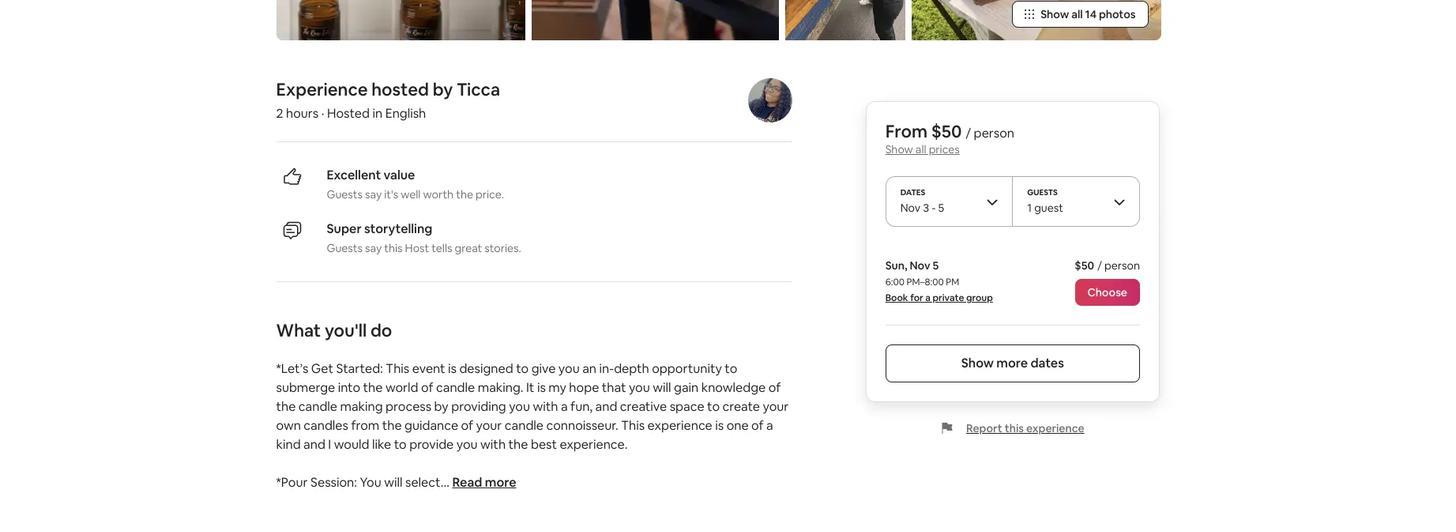 Task type: locate. For each thing, give the bounding box(es) containing it.
you left the an
[[559, 360, 580, 377]]

all left 14
[[1072, 7, 1083, 21]]

more
[[997, 355, 1028, 371], [485, 474, 516, 491]]

guests up guest
[[1028, 187, 1058, 198]]

0 horizontal spatial show
[[886, 142, 914, 156]]

will inside *let's get started: this event is designed to give you an in-depth opportunity to submerge into the world of candle making. it is my hope that you will gain knowledge of the candle making process by providing you with a fun, and creative space to create your own candles from the guidance of your candle connoisseur. this experience is one of a kind and i would like to provide you with the best experience.
[[653, 379, 671, 396]]

$50 inside the from $50 / person show all prices
[[932, 120, 962, 142]]

all left 'prices'
[[916, 142, 927, 156]]

show left 14
[[1041, 7, 1069, 21]]

experience photo 3 image
[[785, 0, 906, 40], [785, 0, 906, 40]]

choose
[[1088, 285, 1128, 299]]

that
[[602, 379, 626, 396]]

14
[[1085, 7, 1097, 21]]

experience cover photo image
[[276, 0, 525, 40], [276, 0, 525, 40]]

like
[[372, 436, 391, 453]]

a
[[926, 292, 931, 304], [561, 398, 568, 415], [767, 417, 773, 434]]

and left i
[[303, 436, 325, 453]]

is right event
[[448, 360, 457, 377]]

an
[[582, 360, 597, 377]]

1 vertical spatial show
[[886, 142, 914, 156]]

0 horizontal spatial with
[[480, 436, 506, 453]]

started:
[[336, 360, 383, 377]]

2 vertical spatial is
[[715, 417, 724, 434]]

0 horizontal spatial will
[[384, 474, 403, 491]]

this down creative
[[621, 417, 645, 434]]

5 right "-"
[[939, 201, 945, 215]]

nov up pm–8:00
[[910, 258, 931, 273]]

will left "gain"
[[653, 379, 671, 396]]

5 inside dates nov 3 - 5
[[939, 201, 945, 215]]

show all 14 photos
[[1041, 7, 1136, 21]]

0 vertical spatial all
[[1072, 7, 1083, 21]]

say for value
[[365, 187, 382, 201]]

candles
[[304, 417, 348, 434]]

will right the you
[[384, 474, 403, 491]]

guests down super
[[327, 241, 363, 255]]

1 horizontal spatial with
[[533, 398, 558, 415]]

super
[[327, 220, 362, 237]]

is left one
[[715, 417, 724, 434]]

1 horizontal spatial this
[[1005, 421, 1024, 435]]

to
[[516, 360, 529, 377], [725, 360, 737, 377], [707, 398, 720, 415], [394, 436, 407, 453]]

candle
[[436, 379, 475, 396], [299, 398, 337, 415], [505, 417, 544, 434]]

1 horizontal spatial this
[[621, 417, 645, 434]]

this up world
[[386, 360, 410, 377]]

1 vertical spatial nov
[[910, 258, 931, 273]]

1 vertical spatial a
[[561, 398, 568, 415]]

candle up 'by'
[[436, 379, 475, 396]]

1 vertical spatial with
[[480, 436, 506, 453]]

1 vertical spatial 5
[[933, 258, 939, 273]]

0 horizontal spatial experience
[[648, 417, 713, 434]]

$50 up choose
[[1075, 258, 1095, 273]]

0 vertical spatial will
[[653, 379, 671, 396]]

1 horizontal spatial person
[[1105, 258, 1141, 273]]

$50 right the from
[[932, 120, 962, 142]]

0 vertical spatial $50
[[932, 120, 962, 142]]

1 vertical spatial and
[[303, 436, 325, 453]]

0 horizontal spatial $50
[[932, 120, 962, 142]]

the
[[456, 187, 473, 201], [363, 379, 383, 396], [276, 398, 296, 415], [382, 417, 402, 434], [509, 436, 528, 453]]

and
[[595, 398, 617, 415], [303, 436, 325, 453]]

0 horizontal spatial /
[[966, 125, 972, 141]]

1 horizontal spatial candle
[[436, 379, 475, 396]]

say down storytelling
[[365, 241, 382, 255]]

1 vertical spatial all
[[916, 142, 927, 156]]

experience down dates
[[1027, 421, 1085, 435]]

0 vertical spatial person
[[974, 125, 1015, 141]]

5 up pm–8:00
[[933, 258, 939, 273]]

you right the provide
[[457, 436, 478, 453]]

say
[[365, 187, 382, 201], [365, 241, 382, 255]]

the inside excellent value guests say it's well worth the price.
[[456, 187, 473, 201]]

1 vertical spatial is
[[537, 379, 546, 396]]

0 vertical spatial this
[[386, 360, 410, 377]]

nov inside dates nov 3 - 5
[[901, 201, 921, 215]]

for
[[911, 292, 924, 304]]

more left dates
[[997, 355, 1028, 371]]

experience down space
[[648, 417, 713, 434]]

this
[[386, 360, 410, 377], [621, 417, 645, 434]]

experience photo 1 image
[[532, 0, 779, 40], [532, 0, 779, 40]]

say inside "super storytelling guests say this host tells great stories."
[[365, 241, 382, 255]]

in
[[373, 105, 383, 122]]

5
[[939, 201, 945, 215], [933, 258, 939, 273]]

all inside the from $50 / person show all prices
[[916, 142, 927, 156]]

to right space
[[707, 398, 720, 415]]

designed
[[459, 360, 513, 377]]

1 vertical spatial candle
[[299, 398, 337, 415]]

this right report
[[1005, 421, 1024, 435]]

you
[[360, 474, 381, 491]]

is
[[448, 360, 457, 377], [537, 379, 546, 396], [715, 417, 724, 434]]

2 horizontal spatial candle
[[505, 417, 544, 434]]

nov left 3
[[901, 201, 921, 215]]

to up knowledge
[[725, 360, 737, 377]]

·
[[321, 105, 324, 122]]

guests inside "super storytelling guests say this host tells great stories."
[[327, 241, 363, 255]]

guests inside excellent value guests say it's well worth the price.
[[327, 187, 363, 201]]

nov inside sun, nov 5 6:00 pm–8:00 pm book for a private group
[[910, 258, 931, 273]]

/ up choose
[[1098, 258, 1103, 273]]

0 vertical spatial 5
[[939, 201, 945, 215]]

your
[[763, 398, 789, 415], [476, 417, 502, 434]]

guests inside guests 1 guest
[[1028, 187, 1058, 198]]

and down the that
[[595, 398, 617, 415]]

2 horizontal spatial a
[[926, 292, 931, 304]]

1 vertical spatial more
[[485, 474, 516, 491]]

1 horizontal spatial $50
[[1075, 258, 1095, 273]]

show inside show all 14 photos link
[[1041, 7, 1069, 21]]

say left the it's
[[365, 187, 382, 201]]

of right one
[[752, 417, 764, 434]]

1 vertical spatial $50
[[1075, 258, 1095, 273]]

a left 'fun,'
[[561, 398, 568, 415]]

your right create on the right bottom
[[763, 398, 789, 415]]

more for show
[[997, 355, 1028, 371]]

0 vertical spatial your
[[763, 398, 789, 415]]

0 horizontal spatial a
[[561, 398, 568, 415]]

0 vertical spatial this
[[384, 241, 403, 255]]

report this experience
[[967, 421, 1085, 435]]

learn more about the host, ticca. image
[[748, 78, 792, 122], [748, 78, 792, 122]]

to right like
[[394, 436, 407, 453]]

0 horizontal spatial is
[[448, 360, 457, 377]]

nov
[[901, 201, 921, 215], [910, 258, 931, 273]]

show inside show more dates link
[[962, 355, 994, 371]]

hours
[[286, 105, 319, 122]]

you'll
[[325, 319, 367, 341]]

0 horizontal spatial all
[[916, 142, 927, 156]]

of right knowledge
[[769, 379, 781, 396]]

would
[[334, 436, 369, 453]]

0 horizontal spatial this
[[384, 241, 403, 255]]

will
[[653, 379, 671, 396], [384, 474, 403, 491]]

candle up candles
[[299, 398, 337, 415]]

2 vertical spatial a
[[767, 417, 773, 434]]

photos
[[1099, 7, 1136, 21]]

the left price.
[[456, 187, 473, 201]]

experience
[[648, 417, 713, 434], [1027, 421, 1085, 435]]

book
[[886, 292, 909, 304]]

a inside sun, nov 5 6:00 pm–8:00 pm book for a private group
[[926, 292, 931, 304]]

guests
[[327, 187, 363, 201], [1028, 187, 1058, 198], [327, 241, 363, 255]]

show left 'prices'
[[886, 142, 914, 156]]

1 horizontal spatial is
[[537, 379, 546, 396]]

show
[[1041, 7, 1069, 21], [886, 142, 914, 156], [962, 355, 994, 371]]

1 horizontal spatial experience
[[1027, 421, 1085, 435]]

0 vertical spatial show
[[1041, 7, 1069, 21]]

a right for at the bottom right of the page
[[926, 292, 931, 304]]

2 vertical spatial show
[[962, 355, 994, 371]]

0 horizontal spatial your
[[476, 417, 502, 434]]

worth
[[423, 187, 454, 201]]

say inside excellent value guests say it's well worth the price.
[[365, 187, 382, 201]]

knowledge
[[701, 379, 766, 396]]

1 vertical spatial person
[[1105, 258, 1141, 273]]

0 vertical spatial say
[[365, 187, 382, 201]]

0 vertical spatial nov
[[901, 201, 921, 215]]

you up creative
[[629, 379, 650, 396]]

candle up best
[[505, 417, 544, 434]]

what you'll do
[[276, 319, 392, 341]]

select…
[[405, 474, 450, 491]]

1 horizontal spatial and
[[595, 398, 617, 415]]

more right 'read' on the bottom of the page
[[485, 474, 516, 491]]

1 vertical spatial say
[[365, 241, 382, 255]]

guests for super storytelling
[[327, 241, 363, 255]]

this down storytelling
[[384, 241, 403, 255]]

do
[[371, 319, 392, 341]]

making.
[[478, 379, 523, 396]]

1 horizontal spatial a
[[767, 417, 773, 434]]

hope
[[569, 379, 599, 396]]

with down my
[[533, 398, 558, 415]]

more inside button
[[485, 474, 516, 491]]

is right the it
[[537, 379, 546, 396]]

best
[[531, 436, 557, 453]]

1 horizontal spatial more
[[997, 355, 1028, 371]]

guests down 'excellent'
[[327, 187, 363, 201]]

0 vertical spatial more
[[997, 355, 1028, 371]]

experience.
[[560, 436, 628, 453]]

2 horizontal spatial show
[[1041, 7, 1069, 21]]

all
[[1072, 7, 1083, 21], [916, 142, 927, 156]]

from
[[351, 417, 379, 434]]

your down providing
[[476, 417, 502, 434]]

i
[[328, 436, 331, 453]]

1 horizontal spatial /
[[1098, 258, 1103, 273]]

1 vertical spatial /
[[1098, 258, 1103, 273]]

guests for excellent value
[[327, 187, 363, 201]]

this
[[384, 241, 403, 255], [1005, 421, 1024, 435]]

own
[[276, 417, 301, 434]]

0 vertical spatial /
[[966, 125, 972, 141]]

0 vertical spatial a
[[926, 292, 931, 304]]

1 vertical spatial this
[[621, 417, 645, 434]]

you
[[559, 360, 580, 377], [629, 379, 650, 396], [509, 398, 530, 415], [457, 436, 478, 453]]

show down 'group' at bottom right
[[962, 355, 994, 371]]

a right one
[[767, 417, 773, 434]]

1 say from the top
[[365, 187, 382, 201]]

0 horizontal spatial more
[[485, 474, 516, 491]]

1 horizontal spatial will
[[653, 379, 671, 396]]

with up read more
[[480, 436, 506, 453]]

guests 1 guest
[[1028, 187, 1064, 215]]

1
[[1028, 201, 1032, 215]]

/ right the from
[[966, 125, 972, 141]]

experience inside *let's get started: this event is designed to give you an in-depth opportunity to submerge into the world of candle making. it is my hope that you will gain knowledge of the candle making process by providing you with a fun, and creative space to create your own candles from the guidance of your candle connoisseur. this experience is one of a kind and i would like to provide you with the best experience.
[[648, 417, 713, 434]]

experience photo 4 image
[[912, 0, 1161, 40], [912, 0, 1161, 40]]

2 say from the top
[[365, 241, 382, 255]]

0 horizontal spatial person
[[974, 125, 1015, 141]]

world
[[386, 379, 418, 396]]

$50 / person
[[1075, 258, 1141, 273]]

1 horizontal spatial show
[[962, 355, 994, 371]]

prices
[[929, 142, 960, 156]]

1 vertical spatial this
[[1005, 421, 1024, 435]]

person
[[974, 125, 1015, 141], [1105, 258, 1141, 273]]

pm
[[946, 276, 960, 288]]



Task type: vqa. For each thing, say whether or not it's contained in the screenshot.
topmost 5
yes



Task type: describe. For each thing, give the bounding box(es) containing it.
by
[[434, 398, 449, 415]]

it's
[[384, 187, 398, 201]]

private
[[933, 292, 965, 304]]

2 horizontal spatial is
[[715, 417, 724, 434]]

/ inside the from $50 / person show all prices
[[966, 125, 972, 141]]

experience
[[276, 78, 368, 100]]

0 vertical spatial candle
[[436, 379, 475, 396]]

read more
[[452, 474, 516, 491]]

to up the it
[[516, 360, 529, 377]]

what
[[276, 319, 321, 341]]

*pour session: you will select…
[[276, 474, 452, 491]]

show all 14 photos link
[[1012, 1, 1149, 28]]

guidance
[[405, 417, 458, 434]]

hosted
[[372, 78, 429, 100]]

show more dates link
[[886, 345, 1141, 382]]

nov for 3
[[901, 201, 921, 215]]

report
[[967, 421, 1003, 435]]

0 vertical spatial is
[[448, 360, 457, 377]]

you down the it
[[509, 398, 530, 415]]

by ticca
[[433, 78, 500, 100]]

nov for 5
[[910, 258, 931, 273]]

into
[[338, 379, 360, 396]]

from
[[886, 120, 928, 142]]

2
[[276, 105, 283, 122]]

well
[[401, 187, 421, 201]]

my
[[549, 379, 566, 396]]

the up making in the bottom of the page
[[363, 379, 383, 396]]

show for show all 14 photos
[[1041, 7, 1069, 21]]

english
[[385, 105, 426, 122]]

tells
[[432, 241, 452, 255]]

submerge
[[276, 379, 335, 396]]

event
[[412, 360, 445, 377]]

give
[[531, 360, 556, 377]]

create
[[723, 398, 760, 415]]

show for show more dates
[[962, 355, 994, 371]]

show inside the from $50 / person show all prices
[[886, 142, 914, 156]]

stories.
[[485, 241, 521, 255]]

read
[[452, 474, 482, 491]]

space
[[670, 398, 704, 415]]

super storytelling guests say this host tells great stories.
[[327, 220, 521, 255]]

choose link
[[1075, 279, 1141, 306]]

session:
[[310, 474, 357, 491]]

sun,
[[886, 258, 908, 273]]

from $50 / person show all prices
[[886, 120, 1015, 156]]

creative
[[620, 398, 667, 415]]

*pour
[[276, 474, 308, 491]]

book for a private group link
[[886, 292, 994, 304]]

storytelling
[[364, 220, 433, 237]]

3
[[923, 201, 930, 215]]

great
[[455, 241, 482, 255]]

1 horizontal spatial all
[[1072, 7, 1083, 21]]

provide
[[409, 436, 454, 453]]

opportunity
[[652, 360, 722, 377]]

the up 'own'
[[276, 398, 296, 415]]

pm–8:00
[[907, 276, 944, 288]]

more for read
[[485, 474, 516, 491]]

2 vertical spatial candle
[[505, 417, 544, 434]]

of down event
[[421, 379, 433, 396]]

fun,
[[571, 398, 593, 415]]

hosted
[[327, 105, 370, 122]]

the up like
[[382, 417, 402, 434]]

0 vertical spatial with
[[533, 398, 558, 415]]

value
[[384, 167, 415, 183]]

1 vertical spatial will
[[384, 474, 403, 491]]

process
[[386, 398, 432, 415]]

0 vertical spatial and
[[595, 398, 617, 415]]

say for storytelling
[[365, 241, 382, 255]]

price.
[[476, 187, 504, 201]]

dates
[[901, 187, 926, 198]]

5 inside sun, nov 5 6:00 pm–8:00 pm book for a private group
[[933, 258, 939, 273]]

connoisseur.
[[546, 417, 618, 434]]

excellent
[[327, 167, 381, 183]]

excellent value guests say it's well worth the price.
[[327, 167, 504, 201]]

show more dates
[[962, 355, 1065, 371]]

host
[[405, 241, 429, 255]]

-
[[932, 201, 936, 215]]

person inside the from $50 / person show all prices
[[974, 125, 1015, 141]]

providing
[[451, 398, 506, 415]]

0 horizontal spatial and
[[303, 436, 325, 453]]

read more button
[[452, 473, 516, 492]]

guest
[[1035, 201, 1064, 215]]

of down providing
[[461, 417, 473, 434]]

get
[[311, 360, 333, 377]]

1 horizontal spatial your
[[763, 398, 789, 415]]

report this experience button
[[941, 421, 1085, 435]]

*let's
[[276, 360, 308, 377]]

in-
[[599, 360, 614, 377]]

making
[[340, 398, 383, 415]]

one
[[727, 417, 749, 434]]

dates
[[1031, 355, 1065, 371]]

gain
[[674, 379, 699, 396]]

the left best
[[509, 436, 528, 453]]

dates nov 3 - 5
[[901, 187, 945, 215]]

depth
[[614, 360, 649, 377]]

0 horizontal spatial candle
[[299, 398, 337, 415]]

1 vertical spatial your
[[476, 417, 502, 434]]

6:00
[[886, 276, 905, 288]]

kind
[[276, 436, 301, 453]]

0 horizontal spatial this
[[386, 360, 410, 377]]

it
[[526, 379, 534, 396]]

experience hosted by ticca 2 hours · hosted in english
[[276, 78, 500, 122]]

group
[[967, 292, 994, 304]]

this inside "super storytelling guests say this host tells great stories."
[[384, 241, 403, 255]]



